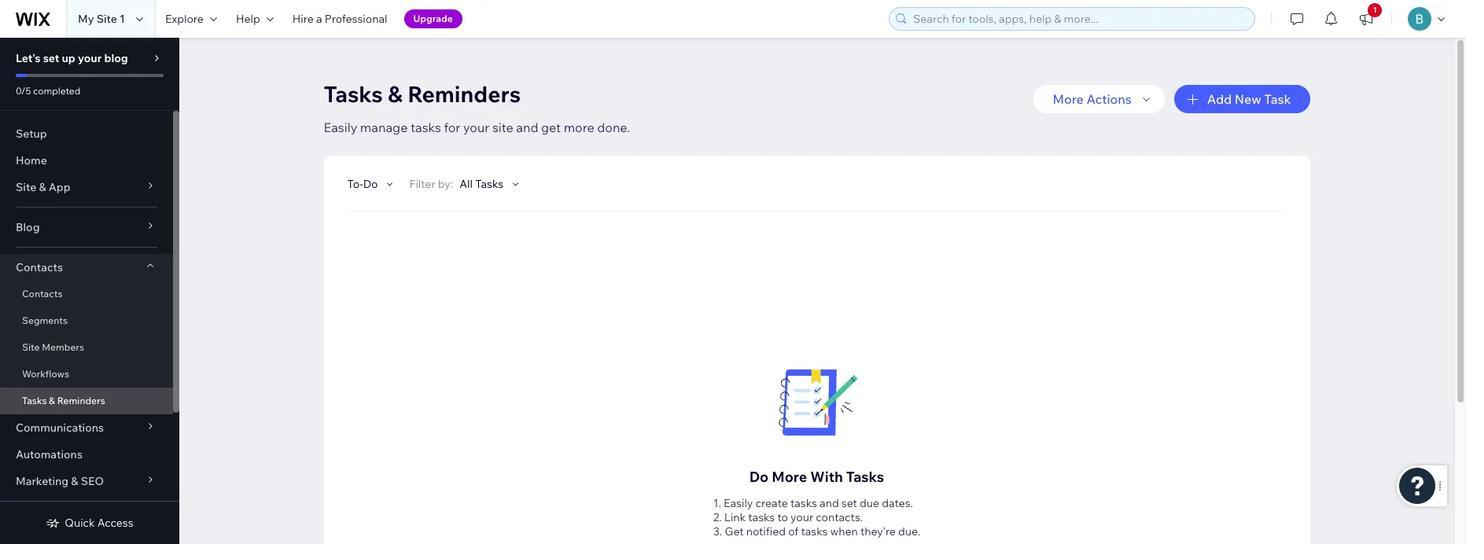 Task type: vqa. For each thing, say whether or not it's contained in the screenshot.
Social
no



Task type: describe. For each thing, give the bounding box(es) containing it.
blog
[[104, 51, 128, 65]]

tasks & reminders inside sidebar element
[[22, 395, 105, 407]]

contacts for contacts link
[[22, 288, 62, 300]]

they're
[[861, 525, 896, 539]]

reminders inside sidebar element
[[57, 395, 105, 407]]

link
[[725, 511, 746, 525]]

all tasks
[[460, 177, 504, 191]]

upgrade
[[414, 13, 453, 24]]

hire a professional link
[[283, 0, 397, 38]]

setup link
[[0, 120, 173, 147]]

site for site & app
[[16, 180, 36, 194]]

contacts button
[[0, 254, 173, 281]]

add
[[1208, 91, 1233, 107]]

add new task
[[1208, 91, 1292, 107]]

marketing
[[16, 475, 69, 489]]

site members
[[22, 342, 84, 353]]

& for tasks & reminders link
[[49, 395, 55, 407]]

setup
[[16, 127, 47, 141]]

1 horizontal spatial do
[[750, 468, 769, 486]]

dates.
[[882, 497, 914, 511]]

1 vertical spatial your
[[463, 120, 490, 135]]

easily inside 1. easily create tasks and set due dates. 2. link tasks to your contacts. 3. get notified of tasks when they're due.
[[724, 497, 753, 511]]

task
[[1265, 91, 1292, 107]]

tasks right to
[[791, 497, 818, 511]]

professional
[[325, 12, 388, 26]]

add new task button
[[1175, 85, 1311, 113]]

by:
[[438, 177, 453, 191]]

tasks right of
[[801, 525, 828, 539]]

more actions
[[1053, 91, 1132, 107]]

more inside more actions button
[[1053, 91, 1084, 107]]

filter by:
[[409, 177, 453, 191]]

quick access button
[[46, 516, 134, 530]]

contacts link
[[0, 281, 173, 308]]

blog
[[16, 220, 40, 235]]

for
[[444, 120, 461, 135]]

site
[[493, 120, 514, 135]]

contacts for contacts popup button
[[16, 260, 63, 275]]

actions
[[1087, 91, 1132, 107]]

workflows link
[[0, 361, 173, 388]]

1.
[[714, 497, 721, 511]]

site for site members
[[22, 342, 40, 353]]

create
[[756, 497, 788, 511]]

all tasks button
[[460, 177, 523, 191]]

0 vertical spatial tasks & reminders
[[324, 80, 521, 108]]

done.
[[597, 120, 630, 135]]

home link
[[0, 147, 173, 174]]

app
[[49, 180, 70, 194]]

up
[[62, 51, 75, 65]]

all
[[460, 177, 473, 191]]

set inside sidebar element
[[43, 51, 59, 65]]

due.
[[899, 525, 921, 539]]

blog button
[[0, 214, 173, 241]]

sidebar element
[[0, 38, 179, 545]]

quick
[[65, 516, 95, 530]]

3.
[[714, 525, 723, 539]]

do more with tasks
[[750, 468, 885, 486]]

with
[[811, 468, 843, 486]]

help
[[236, 12, 260, 26]]

contacts.
[[816, 511, 863, 525]]

0 vertical spatial site
[[97, 12, 117, 26]]

1. easily create tasks and set due dates. 2. link tasks to your contacts. 3. get notified of tasks when they're due.
[[714, 497, 921, 539]]

tasks up due
[[847, 468, 885, 486]]

marketing & seo
[[16, 475, 104, 489]]

0 vertical spatial easily
[[324, 120, 357, 135]]



Task type: locate. For each thing, give the bounding box(es) containing it.
and left get
[[516, 120, 539, 135]]

a
[[316, 12, 322, 26]]

tasks & reminders up communications
[[22, 395, 105, 407]]

0 horizontal spatial and
[[516, 120, 539, 135]]

your inside sidebar element
[[78, 51, 102, 65]]

0 horizontal spatial 1
[[120, 12, 125, 26]]

hire a professional
[[293, 12, 388, 26]]

1 horizontal spatial easily
[[724, 497, 753, 511]]

tasks up manage
[[324, 80, 383, 108]]

1 horizontal spatial set
[[842, 497, 858, 511]]

do
[[363, 177, 378, 191], [750, 468, 769, 486]]

tasks
[[324, 80, 383, 108], [475, 177, 504, 191], [22, 395, 47, 407], [847, 468, 885, 486]]

0 vertical spatial set
[[43, 51, 59, 65]]

do up create
[[750, 468, 769, 486]]

site & app button
[[0, 174, 173, 201]]

and inside 1. easily create tasks and set due dates. 2. link tasks to your contacts. 3. get notified of tasks when they're due.
[[820, 497, 839, 511]]

& left seo
[[71, 475, 78, 489]]

to-do button
[[347, 177, 397, 191]]

1 vertical spatial more
[[772, 468, 808, 486]]

&
[[388, 80, 403, 108], [39, 180, 46, 194], [49, 395, 55, 407], [71, 475, 78, 489]]

0 vertical spatial do
[[363, 177, 378, 191]]

0 horizontal spatial reminders
[[57, 395, 105, 407]]

tasks right all
[[475, 177, 504, 191]]

communications
[[16, 421, 104, 435]]

set
[[43, 51, 59, 65], [842, 497, 858, 511]]

my
[[78, 12, 94, 26]]

1 horizontal spatial your
[[463, 120, 490, 135]]

& inside 'dropdown button'
[[39, 180, 46, 194]]

0 horizontal spatial easily
[[324, 120, 357, 135]]

1 vertical spatial contacts
[[22, 288, 62, 300]]

help button
[[227, 0, 283, 38]]

1 horizontal spatial reminders
[[408, 80, 521, 108]]

tasks & reminders link
[[0, 388, 173, 415]]

site & app
[[16, 180, 70, 194]]

0/5 completed
[[16, 85, 80, 97]]

automations link
[[0, 441, 173, 468]]

home
[[16, 153, 47, 168]]

hire
[[293, 12, 314, 26]]

marketing & seo button
[[0, 468, 173, 495]]

1 horizontal spatial more
[[1053, 91, 1084, 107]]

1 horizontal spatial and
[[820, 497, 839, 511]]

my site 1
[[78, 12, 125, 26]]

1 vertical spatial tasks & reminders
[[22, 395, 105, 407]]

easily right 1.
[[724, 497, 753, 511]]

tasks left to
[[749, 511, 775, 525]]

members
[[42, 342, 84, 353]]

manage
[[360, 120, 408, 135]]

0 horizontal spatial tasks & reminders
[[22, 395, 105, 407]]

0 vertical spatial and
[[516, 120, 539, 135]]

1 inside 1 button
[[1374, 5, 1378, 15]]

to-do
[[347, 177, 378, 191]]

0 vertical spatial contacts
[[16, 260, 63, 275]]

2 vertical spatial site
[[22, 342, 40, 353]]

of
[[789, 525, 799, 539]]

notified
[[747, 525, 786, 539]]

more left actions
[[1053, 91, 1084, 107]]

communications button
[[0, 415, 173, 441]]

and
[[516, 120, 539, 135], [820, 497, 839, 511]]

new
[[1235, 91, 1262, 107]]

explore
[[165, 12, 204, 26]]

let's
[[16, 51, 41, 65]]

contacts down blog
[[16, 260, 63, 275]]

your right up
[[78, 51, 102, 65]]

0 vertical spatial more
[[1053, 91, 1084, 107]]

access
[[97, 516, 134, 530]]

0 horizontal spatial set
[[43, 51, 59, 65]]

1 vertical spatial reminders
[[57, 395, 105, 407]]

due
[[860, 497, 880, 511]]

0 horizontal spatial more
[[772, 468, 808, 486]]

site down home
[[16, 180, 36, 194]]

get
[[541, 120, 561, 135]]

and down "with"
[[820, 497, 839, 511]]

workflows
[[22, 368, 69, 380]]

segments
[[22, 315, 68, 327]]

1 vertical spatial set
[[842, 497, 858, 511]]

completed
[[33, 85, 80, 97]]

your right the for
[[463, 120, 490, 135]]

your
[[78, 51, 102, 65], [463, 120, 490, 135], [791, 511, 814, 525]]

quick access
[[65, 516, 134, 530]]

1 vertical spatial do
[[750, 468, 769, 486]]

tasks left the for
[[411, 120, 441, 135]]

set inside 1. easily create tasks and set due dates. 2. link tasks to your contacts. 3. get notified of tasks when they're due.
[[842, 497, 858, 511]]

tasks
[[411, 120, 441, 135], [791, 497, 818, 511], [749, 511, 775, 525], [801, 525, 828, 539]]

& inside dropdown button
[[71, 475, 78, 489]]

reminders
[[408, 80, 521, 108], [57, 395, 105, 407]]

1 vertical spatial easily
[[724, 497, 753, 511]]

1 horizontal spatial tasks & reminders
[[324, 80, 521, 108]]

easily left manage
[[324, 120, 357, 135]]

get
[[725, 525, 744, 539]]

more actions button
[[1034, 85, 1165, 113]]

contacts inside popup button
[[16, 260, 63, 275]]

easily manage tasks for your site and get more done.
[[324, 120, 630, 135]]

0 vertical spatial reminders
[[408, 80, 521, 108]]

0 horizontal spatial your
[[78, 51, 102, 65]]

0/5
[[16, 85, 31, 97]]

automations
[[16, 448, 83, 462]]

more
[[564, 120, 595, 135]]

easily
[[324, 120, 357, 135], [724, 497, 753, 511]]

& left app
[[39, 180, 46, 194]]

1 vertical spatial and
[[820, 497, 839, 511]]

& for 'site & app' 'dropdown button'
[[39, 180, 46, 194]]

1
[[1374, 5, 1378, 15], [120, 12, 125, 26]]

site
[[97, 12, 117, 26], [16, 180, 36, 194], [22, 342, 40, 353]]

site members link
[[0, 334, 173, 361]]

to
[[778, 511, 788, 525]]

seo
[[81, 475, 104, 489]]

2.
[[714, 511, 722, 525]]

site down segments
[[22, 342, 40, 353]]

tasks down workflows
[[22, 395, 47, 407]]

to-
[[347, 177, 363, 191]]

site right my on the left top of the page
[[97, 12, 117, 26]]

set left up
[[43, 51, 59, 65]]

upgrade button
[[404, 9, 463, 28]]

& for marketing & seo dropdown button
[[71, 475, 78, 489]]

Search for tools, apps, help & more... field
[[909, 8, 1250, 30]]

1 vertical spatial site
[[16, 180, 36, 194]]

filter
[[409, 177, 436, 191]]

0 vertical spatial your
[[78, 51, 102, 65]]

2 horizontal spatial your
[[791, 511, 814, 525]]

0 horizontal spatial do
[[363, 177, 378, 191]]

tasks & reminders up the for
[[324, 80, 521, 108]]

do left filter
[[363, 177, 378, 191]]

1 button
[[1350, 0, 1384, 38]]

when
[[831, 525, 858, 539]]

set left due
[[842, 497, 858, 511]]

let's set up your blog
[[16, 51, 128, 65]]

reminders down workflows link
[[57, 395, 105, 407]]

site inside site members link
[[22, 342, 40, 353]]

1 horizontal spatial 1
[[1374, 5, 1378, 15]]

contacts up segments
[[22, 288, 62, 300]]

your right to
[[791, 511, 814, 525]]

contacts
[[16, 260, 63, 275], [22, 288, 62, 300]]

& up manage
[[388, 80, 403, 108]]

tasks inside sidebar element
[[22, 395, 47, 407]]

more up create
[[772, 468, 808, 486]]

& down workflows
[[49, 395, 55, 407]]

segments link
[[0, 308, 173, 334]]

your inside 1. easily create tasks and set due dates. 2. link tasks to your contacts. 3. get notified of tasks when they're due.
[[791, 511, 814, 525]]

more
[[1053, 91, 1084, 107], [772, 468, 808, 486]]

reminders up the for
[[408, 80, 521, 108]]

site inside 'site & app' 'dropdown button'
[[16, 180, 36, 194]]

2 vertical spatial your
[[791, 511, 814, 525]]



